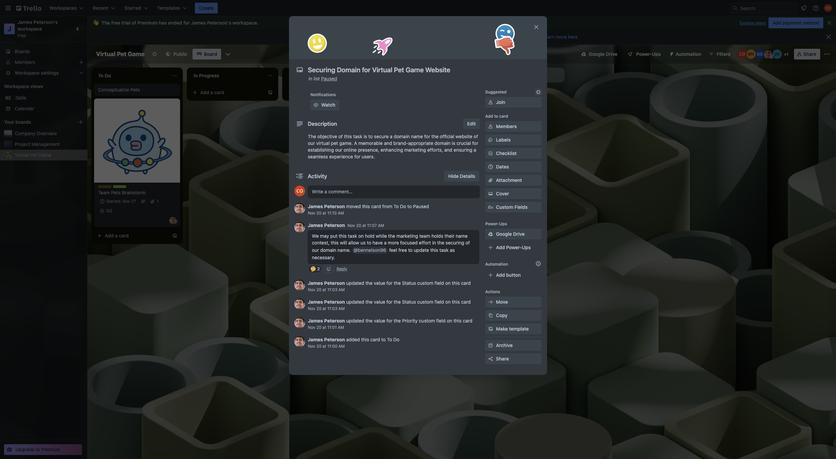 Task type: describe. For each thing, give the bounding box(es) containing it.
update
[[414, 247, 429, 253]]

1 horizontal spatial domain
[[394, 134, 410, 139]]

nov 20 at 11:10 am link
[[308, 211, 344, 216]]

to for from
[[394, 204, 399, 209]]

securing
[[446, 240, 465, 246]]

value for nov 20 at 11:01 am link
[[374, 318, 386, 324]]

domain inside "we may put this task on hold while the marketing team holds their name contest, this will allow us to have a more focused effort in the securing of our domain name."
[[321, 247, 337, 253]]

james peterson added this card to to do nov 20 at 11:00 am
[[308, 337, 400, 349]]

peterson's inside james peterson's workspace free
[[34, 19, 58, 25]]

task for on
[[348, 233, 357, 239]]

2 vertical spatial ups
[[522, 245, 531, 250]]

1 horizontal spatial premium
[[138, 20, 158, 26]]

will
[[340, 240, 347, 246]]

join link
[[486, 97, 542, 108]]

efforts,
[[428, 147, 443, 153]]

make template link
[[486, 324, 542, 334]]

0 vertical spatial more
[[556, 34, 567, 40]]

1 horizontal spatial 2
[[318, 266, 320, 271]]

1 vertical spatial create from template… image
[[459, 170, 464, 175]]

name inside the objective of this task is to secure a domain name for the official website of our virtual pet game. a memorable and brand-appropriate domain is crucial for establishing our online presence, enhancing marketing efforts, and ensuring a seamless experience for users.
[[411, 134, 423, 139]]

create button
[[195, 3, 218, 13]]

we
[[312, 233, 319, 239]]

card inside the james peterson moved this card from to do to paused nov 20 at 11:10 am
[[372, 204, 381, 209]]

1 vertical spatial board
[[204, 51, 217, 57]]

virtual inside securing domain for virtual pet game website
[[430, 139, 445, 144]]

your boards with 3 items element
[[4, 118, 68, 126]]

am inside "james peterson updated the value for the priority custom field on this card nov 20 at 11:01 am"
[[338, 325, 344, 330]]

laugh image
[[494, 22, 518, 46]]

sm image for checklist
[[488, 150, 495, 157]]

field for 2nd nov 20 at 11:03 am link from the bottom
[[435, 280, 444, 286]]

0 horizontal spatial virtual
[[15, 152, 29, 158]]

team for team task
[[113, 185, 123, 190]]

pet
[[331, 140, 338, 146]]

holds
[[432, 233, 444, 239]]

2 horizontal spatial add a card button
[[285, 87, 361, 98]]

sm image for members
[[488, 123, 495, 130]]

0 vertical spatial our
[[308, 140, 315, 146]]

establishing
[[308, 147, 334, 153]]

20 down necessary. on the bottom left of page
[[317, 287, 322, 292]]

.
[[257, 20, 259, 26]]

automation inside button
[[676, 51, 702, 57]]

james peterson updated the value for the status custom field on this card nov 20 at 11:03 am for 2nd nov 20 at 11:03 am link from the bottom
[[308, 280, 471, 292]]

1 vertical spatial premium
[[41, 447, 60, 452]]

their
[[445, 233, 455, 239]]

0 vertical spatial and
[[384, 140, 393, 146]]

company overview
[[15, 131, 57, 136]]

has
[[159, 20, 167, 26]]

open information menu image
[[813, 5, 820, 11]]

1 vertical spatial our
[[336, 147, 343, 153]]

sm image for make template
[[488, 326, 495, 332]]

0 horizontal spatial game
[[39, 152, 51, 158]]

pet inside securing domain for virtual pet game website
[[446, 139, 453, 144]]

task inside feel free to update this task as necessary.
[[440, 247, 449, 253]]

1 horizontal spatial add a card button
[[190, 87, 265, 98]]

0 vertical spatial 2
[[110, 208, 113, 213]]

for up "james peterson updated the value for the priority custom field on this card nov 20 at 11:01 am"
[[387, 299, 393, 305]]

its
[[468, 34, 474, 40]]

0 vertical spatial paused
[[321, 76, 337, 81]]

smile image
[[305, 31, 330, 56]]

learn more here link
[[540, 34, 578, 40]]

custom inside "james peterson updated the value for the priority custom field on this card nov 20 at 11:01 am"
[[419, 318, 435, 324]]

to inside the james peterson moved this card from to do to paused nov 20 at 11:10 am
[[408, 204, 412, 209]]

board link
[[193, 49, 221, 60]]

learn
[[543, 34, 555, 40]]

in inside "we may put this task on hold while the marketing team holds their name contest, this will allow us to have a more focused effort in the securing of our domain name."
[[433, 240, 436, 246]]

christina overa (christinaovera) image inside primary element
[[825, 4, 833, 12]]

description
[[308, 121, 337, 127]]

27
[[131, 199, 136, 204]]

am inside the james peterson moved this card from to do to paused nov 20 at 11:10 am
[[338, 211, 344, 216]]

peterson for nov 20 at 11:01 am link
[[325, 318, 345, 324]]

0 horizontal spatial members link
[[0, 57, 87, 68]]

james peterson (jamespeterson93) image for added this card to to do
[[295, 336, 305, 347]]

a inside "we may put this task on hold while the marketing team holds their name contest, this will allow us to have a more focused effort in the securing of our domain name."
[[384, 240, 387, 246]]

at left any
[[513, 34, 518, 40]]

power-ups inside power-ups button
[[637, 51, 662, 57]]

project
[[15, 141, 30, 147]]

share for the leftmost share button
[[497, 356, 509, 362]]

2 vertical spatial power-
[[507, 245, 522, 250]]

1 vertical spatial domain
[[435, 140, 451, 146]]

google inside button
[[589, 51, 605, 57]]

field for second nov 20 at 11:03 am link from the top
[[435, 299, 444, 305]]

paused link
[[321, 76, 337, 81]]

hold
[[365, 233, 375, 239]]

0 horizontal spatial christina overa (christinaovera) image
[[738, 49, 748, 59]]

0 vertical spatial 1
[[787, 52, 789, 57]]

1 horizontal spatial members
[[497, 123, 517, 129]]

0 horizontal spatial is
[[364, 134, 368, 139]]

more inside "we may put this task on hold while the marketing team holds their name contest, this will allow us to have a more focused effort in the securing of our domain name."
[[388, 240, 399, 246]]

nov 20 at 11:01 am link
[[308, 325, 344, 330]]

james peterson moved this card from to do to paused nov 20 at 11:10 am
[[308, 204, 429, 216]]

0 vertical spatial board
[[407, 34, 421, 40]]

0
[[106, 208, 109, 213]]

cover
[[497, 191, 510, 196]]

20 up nov 20 at 11:01 am link
[[317, 306, 322, 311]]

task
[[125, 185, 134, 190]]

virtual
[[317, 140, 330, 146]]

value for 2nd nov 20 at 11:03 am link from the bottom
[[374, 280, 386, 286]]

nov inside james peterson added this card to to do nov 20 at 11:00 am
[[308, 344, 316, 349]]

add a card for the middle add a card button
[[200, 89, 224, 95]]

to right set
[[384, 34, 389, 40]]

the inside the objective of this task is to secure a domain name for the official website of our virtual pet game. a memorable and brand-appropriate domain is crucial for establishing our online presence, enhancing marketing efforts, and ensuring a seamless experience for users.
[[308, 134, 316, 139]]

website
[[456, 134, 473, 139]]

0 horizontal spatial virtual pet game
[[15, 152, 51, 158]]

20 inside "james peterson updated the value for the priority custom field on this card nov 20 at 11:01 am"
[[317, 325, 322, 330]]

reply
[[337, 266, 348, 271]]

0 horizontal spatial create from template… image
[[268, 90, 273, 95]]

2 vertical spatial pet
[[30, 152, 37, 158]]

us
[[361, 240, 366, 246]]

of right trial at top
[[132, 20, 136, 26]]

here
[[569, 34, 578, 40]]

am inside the james peterson nov 20 at 11:07 am
[[378, 223, 385, 228]]

workspace
[[4, 83, 29, 89]]

0 vertical spatial custom
[[418, 280, 434, 286]]

sm image for automation
[[667, 49, 676, 58]]

suggested
[[486, 89, 507, 95]]

0 horizontal spatial add a card button
[[94, 230, 170, 241]]

1 horizontal spatial peterson's
[[207, 20, 232, 26]]

workspace inside james peterson's workspace free
[[17, 26, 42, 32]]

from
[[383, 204, 393, 209]]

1 vertical spatial power-ups
[[486, 221, 508, 226]]

team pets brainstorm link
[[98, 189, 176, 196]]

0 horizontal spatial in
[[309, 76, 313, 81]]

table link
[[15, 95, 83, 101]]

board
[[356, 34, 369, 40]]

move
[[497, 299, 509, 305]]

started:
[[106, 199, 122, 204]]

to inside the objective of this task is to secure a domain name for the official website of our virtual pet game. a memorable and brand-appropriate domain is crucial for establishing our online presence, enhancing marketing efforts, and ensuring a seamless experience for users.
[[369, 134, 373, 139]]

1 horizontal spatial share button
[[795, 49, 821, 60]]

this board is set to public. board admins can change its visibility setting at any time. learn more here
[[345, 34, 578, 40]]

at inside james peterson added this card to to do nov 20 at 11:00 am
[[323, 344, 327, 349]]

1 vertical spatial 1
[[402, 154, 404, 159]]

sm image for copy
[[488, 312, 495, 319]]

hide details link
[[445, 171, 480, 182]]

conceptualize pets link
[[98, 86, 176, 93]]

domain
[[405, 139, 422, 144]]

ben nelson (bennelson96) image
[[747, 49, 756, 59]]

+ 1
[[785, 52, 789, 57]]

crucial
[[457, 140, 471, 146]]

your boards
[[4, 119, 31, 125]]

of right website
[[474, 134, 479, 139]]

this inside james peterson added this card to to do nov 20 at 11:00 am
[[362, 337, 370, 342]]

sm image for join
[[488, 99, 495, 106]]

1 updated from the top
[[347, 280, 365, 286]]

attachment button
[[486, 175, 542, 186]]

copy
[[497, 313, 508, 318]]

this inside the james peterson moved this card from to do to paused nov 20 at 11:10 am
[[362, 204, 370, 209]]

peterson for 2nd nov 20 at 11:03 am link from the bottom
[[325, 280, 345, 286]]

2 vertical spatial is
[[452, 140, 456, 146]]

0 horizontal spatial 1
[[157, 199, 159, 204]]

1 horizontal spatial is
[[371, 34, 374, 40]]

james inside the james peterson moved this card from to do to paused nov 20 at 11:10 am
[[308, 204, 323, 209]]

nov inside the james peterson nov 20 at 11:07 am
[[348, 223, 355, 228]]

jeremy miller (jeremymiller198) image
[[773, 49, 783, 59]]

primary element
[[0, 0, 837, 16]]

0 horizontal spatial members
[[15, 59, 35, 65]]

2 peterson from the top
[[325, 222, 345, 228]]

2 nov 20 at 11:03 am link from the top
[[308, 306, 345, 311]]

am down reply
[[339, 287, 345, 292]]

0 horizontal spatial share button
[[486, 354, 542, 364]]

wave image
[[93, 20, 99, 26]]

have
[[373, 240, 383, 246]]

notifications
[[311, 92, 336, 97]]

card inside james peterson added this card to to do nov 20 at 11:00 am
[[371, 337, 380, 342]]

template
[[510, 326, 529, 332]]

power-ups button
[[623, 49, 666, 60]]

add power-ups
[[497, 245, 531, 250]]

0 horizontal spatial automation
[[486, 262, 509, 267]]

1 vertical spatial google drive
[[497, 231, 525, 237]]

on inside "we may put this task on hold while the marketing team holds their name contest, this will allow us to have a more focused effort in the securing of our domain name."
[[359, 233, 364, 239]]

banner containing 👋
[[87, 16, 837, 30]]

this
[[345, 34, 355, 40]]

attachment
[[497, 177, 523, 183]]

james peterson (jamespeterson93) image for updated the value for the status custom field on this card
[[295, 280, 305, 291]]

/
[[109, 208, 110, 213]]

button
[[507, 272, 521, 278]]

official
[[440, 134, 455, 139]]

👋 the free trial of premium has ended for james peterson's workspace .
[[93, 20, 259, 26]]

share for rightmost share button
[[804, 51, 817, 57]]

pets for team
[[111, 190, 121, 195]]

any
[[519, 34, 527, 40]]

1 vertical spatial ups
[[500, 221, 508, 226]]

visibility
[[475, 34, 494, 40]]

custom fields button
[[486, 204, 542, 211]]

necessary.
[[312, 255, 335, 260]]

edit button
[[464, 118, 480, 129]]

do for from
[[400, 204, 407, 209]]

allow
[[349, 240, 360, 246]]

labels
[[497, 137, 511, 143]]

public button
[[162, 49, 191, 60]]

explore
[[741, 21, 755, 26]]

presence,
[[358, 147, 380, 153]]

power- inside button
[[637, 51, 653, 57]]

gary orlando (garyorlando) image
[[756, 49, 765, 59]]

labels link
[[486, 135, 542, 145]]

for inside securing domain for virtual pet game website
[[423, 139, 429, 144]]

on for second nov 20 at 11:03 am link from the top
[[446, 299, 451, 305]]

sm image for cover
[[488, 190, 495, 197]]

to right upgrade
[[36, 447, 40, 452]]

the inside banner
[[102, 20, 110, 26]]

0 vertical spatial workspace
[[233, 20, 257, 26]]

boards
[[15, 48, 30, 54]]

am up nov 20 at 11:01 am link
[[339, 306, 345, 311]]

1 vertical spatial custom
[[418, 299, 434, 305]]

color: yellow, title: none image
[[98, 185, 112, 188]]

admins
[[422, 34, 439, 40]]

plans
[[756, 21, 767, 26]]

sm image for archive
[[488, 342, 495, 349]]

Search field
[[739, 3, 798, 13]]

conceptualize
[[98, 87, 129, 93]]

sm image for google drive
[[488, 231, 495, 238]]

name inside "we may put this task on hold while the marketing team holds their name contest, this will allow us to have a more focused effort in the securing of our domain name."
[[456, 233, 468, 239]]

20 inside the james peterson nov 20 at 11:07 am
[[357, 223, 362, 228]]

drive inside button
[[606, 51, 618, 57]]

to for to
[[387, 337, 393, 342]]

calendar link
[[15, 105, 83, 112]]

peterson for second nov 20 at 11:03 am link from the top
[[325, 299, 345, 305]]

enhancing
[[381, 147, 404, 153]]

game.
[[340, 140, 353, 146]]



Task type: vqa. For each thing, say whether or not it's contained in the screenshot.
Progress
no



Task type: locate. For each thing, give the bounding box(es) containing it.
christina overa (christinaovera) image
[[825, 4, 833, 12], [738, 49, 748, 59]]

table
[[15, 95, 26, 101]]

0 horizontal spatial share
[[497, 356, 509, 362]]

0 vertical spatial power-
[[637, 51, 653, 57]]

at left 11:00
[[323, 344, 327, 349]]

1 horizontal spatial game
[[128, 50, 145, 58]]

card
[[214, 89, 224, 95], [310, 89, 320, 95], [500, 114, 509, 119], [372, 204, 381, 209], [119, 233, 129, 239], [462, 280, 471, 286], [462, 299, 471, 305], [463, 318, 473, 324], [371, 337, 380, 342]]

0 horizontal spatial power-ups
[[486, 221, 508, 226]]

1 vertical spatial field
[[435, 299, 444, 305]]

sm image inside cover link
[[488, 190, 495, 197]]

1 vertical spatial the
[[308, 134, 316, 139]]

game
[[128, 50, 145, 58], [385, 145, 398, 151], [39, 152, 51, 158]]

at left 11:07
[[363, 223, 366, 228]]

20 inside james peterson added this card to to do nov 20 at 11:00 am
[[317, 344, 322, 349]]

nov 20 at 11:00 am link
[[308, 344, 345, 349]]

field inside "james peterson updated the value for the priority custom field on this card nov 20 at 11:01 am"
[[437, 318, 446, 324]]

google drive button
[[578, 49, 622, 60]]

our inside "we may put this task on hold while the marketing team holds their name contest, this will allow us to have a more focused effort in the securing of our domain name."
[[312, 247, 319, 253]]

sm image left watch
[[313, 102, 320, 108]]

james peterson updated the value for the status custom field on this card nov 20 at 11:03 am down feel free to update this task as necessary.
[[308, 280, 471, 292]]

0 vertical spatial premium
[[138, 20, 158, 26]]

1 vertical spatial in
[[433, 240, 436, 246]]

sm image inside archive link
[[488, 342, 495, 349]]

star or unstar board image
[[152, 51, 158, 57]]

at down add reaction "icon" on the bottom left of page
[[323, 287, 327, 292]]

at left 11:10
[[323, 211, 327, 216]]

1 peterson from the top
[[325, 204, 345, 209]]

to right us
[[367, 240, 372, 246]]

move link
[[486, 297, 542, 307]]

j
[[8, 25, 11, 33]]

0 vertical spatial nov 20 at 11:03 am link
[[308, 287, 345, 292]]

premium left has at the left of page
[[138, 20, 158, 26]]

experience
[[330, 154, 353, 159]]

0 vertical spatial christina overa (christinaovera) image
[[825, 4, 833, 12]]

sm image inside watch button
[[313, 102, 320, 108]]

sm image inside automation button
[[667, 49, 676, 58]]

1 vertical spatial power-
[[486, 221, 500, 226]]

more
[[556, 34, 567, 40], [388, 240, 399, 246]]

domain up brand-
[[394, 134, 410, 139]]

custom down update
[[418, 280, 434, 286]]

1 horizontal spatial add a card
[[200, 89, 224, 95]]

status for second nov 20 at 11:03 am link from the top
[[403, 299, 416, 305]]

marketing up the focused
[[397, 233, 419, 239]]

20 left 11:07
[[357, 223, 362, 228]]

team for team pets brainstorm
[[98, 190, 110, 195]]

automation left filters button
[[676, 51, 702, 57]]

domain
[[394, 134, 410, 139], [435, 140, 451, 146], [321, 247, 337, 253]]

to down the focused
[[409, 247, 413, 253]]

sm image left the checklist
[[488, 150, 495, 157]]

0 horizontal spatial premium
[[41, 447, 60, 452]]

pets up started:
[[111, 190, 121, 195]]

sm image left archive
[[488, 342, 495, 349]]

to down join
[[495, 114, 499, 119]]

members up the labels
[[497, 123, 517, 129]]

is up memorable on the top
[[364, 134, 368, 139]]

nov
[[123, 199, 130, 204], [308, 211, 316, 216], [348, 223, 355, 228], [308, 287, 316, 292], [308, 306, 316, 311], [308, 325, 316, 330], [308, 344, 316, 349]]

calendar
[[15, 106, 34, 111]]

and up enhancing
[[384, 140, 393, 146]]

sm image inside checklist link
[[488, 150, 495, 157]]

field for nov 20 at 11:01 am link
[[437, 318, 446, 324]]

at inside the james peterson moved this card from to do to paused nov 20 at 11:10 am
[[323, 211, 327, 216]]

conceptualize pets
[[98, 87, 140, 93]]

0 horizontal spatial domain
[[321, 247, 337, 253]]

actions
[[486, 289, 501, 294]]

marketing inside the objective of this task is to secure a domain name for the official website of our virtual pet game. a memorable and brand-appropriate domain is crucial for establishing our online presence, enhancing marketing efforts, and ensuring a seamless experience for users.
[[405, 147, 426, 153]]

field
[[435, 280, 444, 286], [435, 299, 444, 305], [437, 318, 446, 324]]

started: nov 27
[[106, 199, 136, 204]]

updated inside "james peterson updated the value for the priority custom field on this card nov 20 at 11:01 am"
[[347, 318, 365, 324]]

change
[[450, 34, 467, 40]]

1 vertical spatial virtual
[[430, 139, 445, 144]]

1 vertical spatial nov 20 at 11:03 am link
[[308, 306, 345, 311]]

task inside "we may put this task on hold while the marketing team holds their name contest, this will allow us to have a more focused effort in the securing of our domain name."
[[348, 233, 357, 239]]

game down management
[[39, 152, 51, 158]]

task inside the objective of this task is to secure a domain name for the official website of our virtual pet game. a memorable and brand-appropriate domain is crucial for establishing our online presence, enhancing marketing efforts, and ensuring a seamless experience for users.
[[354, 134, 363, 139]]

11:00
[[328, 344, 338, 349]]

updated
[[347, 280, 365, 286], [347, 299, 365, 305], [347, 318, 365, 324]]

customize views image
[[225, 51, 232, 58]]

1 vertical spatial game
[[385, 145, 398, 151]]

team pets brainstorm
[[98, 190, 146, 195]]

am right 11:01
[[338, 325, 344, 330]]

to inside feel free to update this task as necessary.
[[409, 247, 413, 253]]

on inside "james peterson updated the value for the priority custom field on this card nov 20 at 11:01 am"
[[447, 318, 453, 324]]

0 horizontal spatial drive
[[514, 231, 525, 237]]

payment
[[783, 20, 802, 26]]

sm image
[[488, 99, 495, 106], [313, 102, 320, 108], [488, 123, 495, 130], [488, 150, 495, 157], [488, 190, 495, 197], [488, 231, 495, 238], [488, 312, 495, 319], [488, 326, 495, 332]]

for right crucial
[[473, 140, 479, 146]]

james peterson (jamespeterson93) image
[[765, 49, 774, 59], [295, 280, 305, 291], [295, 318, 305, 328], [295, 336, 305, 347]]

status for 2nd nov 20 at 11:03 am link from the bottom
[[403, 280, 416, 286]]

added
[[347, 337, 360, 342]]

cover link
[[486, 188, 542, 199]]

paused up the team
[[413, 204, 429, 209]]

virtual pet game link
[[15, 152, 83, 158]]

overview
[[37, 131, 57, 136]]

1 horizontal spatial do
[[400, 204, 407, 209]]

1 vertical spatial workspace
[[17, 26, 42, 32]]

brand-
[[394, 140, 409, 146]]

share button left show menu image
[[795, 49, 821, 60]]

sm image inside move link
[[488, 299, 495, 305]]

james peterson (jamespeterson93) image for updated the value for the priority custom field on this card
[[295, 318, 305, 328]]

sm image inside join "link"
[[488, 99, 495, 106]]

setting
[[495, 34, 512, 40]]

task up a
[[354, 134, 363, 139]]

google
[[589, 51, 605, 57], [497, 231, 512, 237]]

1 status from the top
[[403, 280, 416, 286]]

the
[[432, 134, 439, 139], [389, 233, 396, 239], [438, 240, 445, 246], [366, 280, 373, 286], [394, 280, 401, 286], [366, 299, 373, 305], [394, 299, 401, 305], [366, 318, 373, 324], [394, 318, 401, 324]]

1 horizontal spatial create from template… image
[[459, 170, 464, 175]]

game inside securing domain for virtual pet game website
[[385, 145, 398, 151]]

this inside "james peterson updated the value for the priority custom field on this card nov 20 at 11:01 am"
[[454, 318, 462, 324]]

james inside james peterson added this card to to do nov 20 at 11:00 am
[[308, 337, 323, 342]]

👋
[[93, 20, 99, 26]]

0 horizontal spatial peterson's
[[34, 19, 58, 25]]

do inside james peterson added this card to to do nov 20 at 11:00 am
[[394, 337, 400, 342]]

sm image for suggested
[[536, 89, 542, 96]]

1 value from the top
[[374, 280, 386, 286]]

sm image up add power-ups link
[[488, 231, 495, 238]]

public.
[[390, 34, 406, 40]]

card inside "james peterson updated the value for the priority custom field on this card nov 20 at 11:01 am"
[[463, 318, 473, 324]]

0 vertical spatial ups
[[653, 51, 662, 57]]

1 horizontal spatial google drive
[[589, 51, 618, 57]]

value for second nov 20 at 11:03 am link from the top
[[374, 299, 386, 305]]

ensuring
[[454, 147, 473, 153]]

this inside the objective of this task is to secure a domain name for the official website of our virtual pet game. a memorable and brand-appropriate domain is crucial for establishing our online presence, enhancing marketing efforts, and ensuring a seamless experience for users.
[[344, 134, 352, 139]]

share button
[[795, 49, 821, 60], [486, 354, 542, 364]]

virtual pet game down project management
[[15, 152, 51, 158]]

name up 'appropriate'
[[411, 134, 423, 139]]

team left task
[[113, 185, 123, 190]]

users.
[[362, 154, 375, 159]]

am inside james peterson added this card to to do nov 20 at 11:00 am
[[339, 344, 345, 349]]

to down write a comment text field
[[408, 204, 412, 209]]

+
[[785, 52, 787, 57]]

christina overa (christinaovera) image
[[295, 186, 305, 196]]

the inside the objective of this task is to secure a domain name for the official website of our virtual pet game. a memorable and brand-appropriate domain is crucial for establishing our online presence, enhancing marketing efforts, and ensuring a seamless experience for users.
[[432, 134, 439, 139]]

christina overa (christinaovera) image right the open information menu "icon"
[[825, 4, 833, 12]]

power-
[[637, 51, 653, 57], [486, 221, 500, 226], [507, 245, 522, 250]]

value inside "james peterson updated the value for the priority custom field on this card nov 20 at 11:01 am"
[[374, 318, 386, 324]]

2 updated from the top
[[347, 299, 365, 305]]

nov 20 at 11:03 am link down add reaction "icon" on the bottom left of page
[[308, 287, 345, 292]]

1 vertical spatial value
[[374, 299, 386, 305]]

at inside "james peterson updated the value for the priority custom field on this card nov 20 at 11:01 am"
[[323, 325, 327, 330]]

do inside the james peterson moved this card from to do to paused nov 20 at 11:10 am
[[400, 204, 407, 209]]

for down feel free to update this task as necessary.
[[387, 280, 393, 286]]

2 horizontal spatial virtual
[[430, 139, 445, 144]]

dates
[[497, 164, 509, 170]]

4 peterson from the top
[[325, 299, 345, 305]]

drive up add power-ups at the bottom
[[514, 231, 525, 237]]

0 horizontal spatial add a card
[[105, 233, 129, 239]]

of up the game.
[[339, 134, 343, 139]]

add board image
[[78, 119, 83, 125]]

1 horizontal spatial share
[[804, 51, 817, 57]]

1 horizontal spatial pet
[[117, 50, 127, 58]]

0 horizontal spatial 2
[[110, 208, 113, 213]]

board
[[407, 34, 421, 40], [204, 51, 217, 57]]

virtual pet game inside "board name" "text field"
[[96, 50, 145, 58]]

activity
[[308, 173, 327, 179]]

explore plans button
[[741, 19, 767, 27]]

6 peterson from the top
[[325, 337, 345, 342]]

1 vertical spatial members link
[[486, 121, 542, 132]]

2 11:03 from the top
[[328, 306, 338, 311]]

a
[[354, 140, 358, 146]]

drive left power-ups button
[[606, 51, 618, 57]]

to inside "we may put this task on hold while the marketing team holds their name contest, this will allow us to have a more focused effort in the securing of our domain name."
[[367, 240, 372, 246]]

2 vertical spatial 1
[[157, 199, 159, 204]]

nov 20 at 11:03 am link up nov 20 at 11:01 am link
[[308, 306, 345, 311]]

james inside james peterson's workspace free
[[17, 19, 32, 25]]

rocketship image
[[370, 34, 395, 58]]

1 nov 20 at 11:03 am link from the top
[[308, 287, 345, 292]]

at inside the james peterson nov 20 at 11:07 am
[[363, 223, 366, 228]]

0 vertical spatial marketing
[[405, 147, 426, 153]]

1 horizontal spatial and
[[445, 147, 453, 153]]

3 value from the top
[[374, 318, 386, 324]]

peterson's down create button
[[207, 20, 232, 26]]

upgrade to premium link
[[4, 444, 82, 455]]

2 horizontal spatial 1
[[787, 52, 789, 57]]

peterson inside james peterson added this card to to do nov 20 at 11:00 am
[[325, 337, 345, 342]]

1 vertical spatial james peterson updated the value for the status custom field on this card nov 20 at 11:03 am
[[308, 299, 471, 311]]

Write a comment text field
[[308, 186, 480, 198]]

1 horizontal spatial 1
[[402, 154, 404, 159]]

value left priority at left
[[374, 318, 386, 324]]

0 horizontal spatial and
[[384, 140, 393, 146]]

sm image right power-ups button
[[667, 49, 676, 58]]

0 horizontal spatial pets
[[111, 190, 121, 195]]

sm image left make at the bottom right
[[488, 326, 495, 332]]

create from template… image
[[172, 233, 178, 239]]

sm image up join "link"
[[536, 89, 542, 96]]

add button
[[497, 272, 521, 278]]

to inside james peterson added this card to to do nov 20 at 11:00 am
[[387, 337, 393, 342]]

to up memorable on the top
[[369, 134, 373, 139]]

virtual inside "board name" "text field"
[[96, 50, 116, 58]]

custom up priority at left
[[418, 299, 434, 305]]

marketing
[[405, 147, 426, 153], [397, 233, 419, 239]]

1 vertical spatial is
[[364, 134, 368, 139]]

0 vertical spatial drive
[[606, 51, 618, 57]]

1 horizontal spatial board
[[407, 34, 421, 40]]

archive link
[[486, 340, 542, 351]]

james inside "james peterson updated the value for the priority custom field on this card nov 20 at 11:01 am"
[[308, 318, 323, 324]]

sm image down actions in the bottom right of the page
[[488, 299, 495, 305]]

create
[[199, 5, 214, 11]]

our up experience
[[336, 147, 343, 153]]

virtual up efforts,
[[430, 139, 445, 144]]

members down boards at the top of the page
[[15, 59, 35, 65]]

2 value from the top
[[374, 299, 386, 305]]

sm image inside 'copy' link
[[488, 312, 495, 319]]

do for to
[[394, 337, 400, 342]]

sm image down add to card
[[488, 123, 495, 130]]

1 vertical spatial 2
[[318, 266, 320, 271]]

sm image for watch
[[313, 102, 320, 108]]

automation
[[676, 51, 702, 57], [486, 262, 509, 267]]

1 vertical spatial members
[[497, 123, 517, 129]]

add to card
[[486, 114, 509, 119]]

custom
[[497, 204, 514, 210]]

custom
[[418, 280, 434, 286], [418, 299, 434, 305], [419, 318, 435, 324]]

free inside feel free to update this task as necessary.
[[399, 247, 407, 253]]

while
[[376, 233, 387, 239]]

for right the ended
[[184, 20, 190, 26]]

ups left automation button
[[653, 51, 662, 57]]

ups
[[653, 51, 662, 57], [500, 221, 508, 226], [522, 245, 531, 250]]

1 vertical spatial drive
[[514, 231, 525, 237]]

0 vertical spatial pet
[[117, 50, 127, 58]]

details
[[460, 173, 476, 179]]

1 vertical spatial automation
[[486, 262, 509, 267]]

2 horizontal spatial ups
[[653, 51, 662, 57]]

1 vertical spatial paused
[[413, 204, 429, 209]]

for up 'appropriate'
[[425, 134, 431, 139]]

task for is
[[354, 134, 363, 139]]

0 notifications image
[[801, 4, 809, 12]]

add a card for left add a card button
[[105, 233, 129, 239]]

paused inside the james peterson moved this card from to do to paused nov 20 at 11:10 am
[[413, 204, 429, 209]]

for down online
[[355, 154, 361, 159]]

0 vertical spatial do
[[400, 204, 407, 209]]

sm image for labels
[[488, 137, 495, 143]]

2 vertical spatial custom
[[419, 318, 435, 324]]

am right 11:07
[[378, 223, 385, 228]]

sm image inside make template link
[[488, 326, 495, 332]]

nov inside "james peterson updated the value for the priority custom field on this card nov 20 at 11:01 am"
[[308, 325, 316, 330]]

color: bold lime, title: "team task" element
[[113, 185, 134, 190]]

filters button
[[707, 49, 733, 60]]

to inside the james peterson moved this card from to do to paused nov 20 at 11:10 am
[[394, 204, 399, 209]]

at up nov 20 at 11:01 am link
[[323, 306, 327, 311]]

ups down 'custom' in the right top of the page
[[500, 221, 508, 226]]

add reaction image
[[324, 265, 334, 273]]

add a card for the rightmost add a card button
[[296, 89, 320, 95]]

archive
[[497, 342, 513, 348]]

premium right upgrade
[[41, 447, 60, 452]]

sm image inside labels link
[[488, 137, 495, 143]]

do right from
[[400, 204, 407, 209]]

0 horizontal spatial do
[[394, 337, 400, 342]]

0 horizontal spatial google
[[497, 231, 512, 237]]

0 vertical spatial status
[[403, 280, 416, 286]]

20 left 11:00
[[317, 344, 322, 349]]

1 vertical spatial updated
[[347, 299, 365, 305]]

custom fields
[[497, 204, 528, 210]]

1 horizontal spatial in
[[433, 240, 436, 246]]

members link down boards at the top of the page
[[0, 57, 87, 68]]

to down "james peterson updated the value for the priority custom field on this card nov 20 at 11:01 am"
[[382, 337, 386, 342]]

james peterson updated the value for the status custom field on this card nov 20 at 11:03 am up "james peterson updated the value for the priority custom field on this card nov 20 at 11:01 am"
[[308, 299, 471, 311]]

james peterson updated the value for the priority custom field on this card nov 20 at 11:01 am
[[308, 318, 473, 330]]

marketing inside "we may put this task on hold while the marketing team holds their name contest, this will allow us to have a more focused effort in the securing of our domain name."
[[397, 233, 419, 239]]

fields
[[515, 204, 528, 210]]

0 horizontal spatial pet
[[30, 152, 37, 158]]

0 vertical spatial google
[[589, 51, 605, 57]]

3 updated from the top
[[347, 318, 365, 324]]

thumbsdown image
[[493, 34, 518, 58]]

sm image for move
[[488, 299, 495, 305]]

for inside "james peterson updated the value for the priority custom field on this card nov 20 at 11:01 am"
[[387, 318, 393, 324]]

20 inside the james peterson moved this card from to do to paused nov 20 at 11:10 am
[[317, 211, 322, 216]]

of right securing
[[466, 240, 470, 246]]

0 vertical spatial to
[[394, 204, 399, 209]]

search image
[[733, 5, 739, 11]]

domain down official
[[435, 140, 451, 146]]

free right feel
[[399, 247, 407, 253]]

0 vertical spatial pets
[[131, 87, 140, 93]]

more left the here
[[556, 34, 567, 40]]

peterson inside "james peterson updated the value for the priority custom field on this card nov 20 at 11:01 am"
[[325, 318, 345, 324]]

sm image left join
[[488, 99, 495, 106]]

1 vertical spatial share
[[497, 356, 509, 362]]

Board name text field
[[93, 49, 148, 60]]

1 horizontal spatial power-ups
[[637, 51, 662, 57]]

peterson inside the james peterson moved this card from to do to paused nov 20 at 11:10 am
[[325, 204, 345, 209]]

add a card
[[200, 89, 224, 95], [296, 89, 320, 95], [105, 233, 129, 239]]

add
[[773, 20, 782, 26], [200, 89, 209, 95], [296, 89, 305, 95], [486, 114, 494, 119], [105, 233, 114, 239], [497, 245, 505, 250], [497, 272, 505, 278]]

2 vertical spatial updated
[[347, 318, 365, 324]]

0 vertical spatial value
[[374, 280, 386, 286]]

nov inside the james peterson moved this card from to do to paused nov 20 at 11:10 am
[[308, 211, 316, 216]]

5 peterson from the top
[[325, 318, 345, 324]]

sm image left copy on the right bottom
[[488, 312, 495, 319]]

pets for conceptualize
[[131, 87, 140, 93]]

show menu image
[[825, 51, 831, 58]]

game left star or unstar board icon
[[128, 50, 145, 58]]

google drive inside button
[[589, 51, 618, 57]]

0 horizontal spatial the
[[102, 20, 110, 26]]

None text field
[[305, 64, 527, 76]]

board right public.
[[407, 34, 421, 40]]

join
[[497, 99, 506, 105]]

0 vertical spatial updated
[[347, 280, 365, 286]]

0 vertical spatial name
[[411, 134, 423, 139]]

2 right '0'
[[110, 208, 113, 213]]

on for 2nd nov 20 at 11:03 am link from the bottom
[[446, 280, 451, 286]]

1 horizontal spatial members link
[[486, 121, 542, 132]]

0 vertical spatial automation
[[676, 51, 702, 57]]

put
[[331, 233, 338, 239]]

j link
[[4, 24, 15, 34]]

google drive
[[589, 51, 618, 57], [497, 231, 525, 237]]

1 horizontal spatial more
[[556, 34, 567, 40]]

0 vertical spatial task
[[354, 134, 363, 139]]

explore plans
[[741, 21, 767, 26]]

1 vertical spatial task
[[348, 233, 357, 239]]

team down color: yellow, title: none icon
[[98, 190, 110, 195]]

20 left 11:10
[[317, 211, 322, 216]]

james
[[17, 19, 32, 25], [191, 20, 206, 26], [308, 204, 323, 209], [308, 222, 323, 228], [308, 280, 323, 286], [308, 299, 323, 305], [308, 318, 323, 324], [308, 337, 323, 342]]

this inside feel free to update this task as necessary.
[[431, 247, 439, 253]]

virtual down the wave image
[[96, 50, 116, 58]]

1 james peterson updated the value for the status custom field on this card nov 20 at 11:03 am from the top
[[308, 280, 471, 292]]

is down official
[[452, 140, 456, 146]]

reply link
[[337, 266, 348, 271]]

the left objective
[[308, 134, 316, 139]]

james peterson (jamespeterson93) image
[[295, 203, 305, 214], [170, 216, 178, 224], [295, 222, 305, 233], [295, 299, 305, 309]]

peterson for "nov 20 at 11:10 am" link
[[325, 204, 345, 209]]

pet inside "board name" "text field"
[[117, 50, 127, 58]]

11:03 down add reaction "icon" on the bottom left of page
[[328, 287, 338, 292]]

on for nov 20 at 11:01 am link
[[447, 318, 453, 324]]

2 status from the top
[[403, 299, 416, 305]]

nov 20 at 11:03 am link
[[308, 287, 345, 292], [308, 306, 345, 311]]

a
[[211, 89, 213, 95], [306, 89, 309, 95], [390, 134, 393, 139], [474, 147, 477, 153], [115, 233, 118, 239], [384, 240, 387, 246]]

on
[[359, 233, 364, 239], [446, 280, 451, 286], [446, 299, 451, 305], [447, 318, 453, 324]]

to inside james peterson added this card to to do nov 20 at 11:00 am
[[382, 337, 386, 342]]

name.
[[338, 247, 351, 253]]

1 vertical spatial virtual pet game
[[15, 152, 51, 158]]

the
[[102, 20, 110, 26], [308, 134, 316, 139]]

20 left 11:01
[[317, 325, 322, 330]]

sm image
[[667, 49, 676, 58], [536, 89, 542, 96], [488, 137, 495, 143], [488, 299, 495, 305], [488, 342, 495, 349]]

project management link
[[15, 141, 83, 148]]

members link up labels link
[[486, 121, 542, 132]]

1 11:03 from the top
[[328, 287, 338, 292]]

1 horizontal spatial christina overa (christinaovera) image
[[825, 4, 833, 12]]

0 horizontal spatial more
[[388, 240, 399, 246]]

create from template… image
[[268, 90, 273, 95], [459, 170, 464, 175]]

premium
[[138, 20, 158, 26], [41, 447, 60, 452]]

1 vertical spatial do
[[394, 337, 400, 342]]

game inside "board name" "text field"
[[128, 50, 145, 58]]

of inside "we may put this task on hold while the marketing team holds their name contest, this will allow us to have a more focused effort in the securing of our domain name."
[[466, 240, 470, 246]]

pet
[[117, 50, 127, 58], [446, 139, 453, 144], [30, 152, 37, 158]]

free
[[111, 20, 120, 26], [399, 247, 407, 253]]

more up feel
[[388, 240, 399, 246]]

task up allow
[[348, 233, 357, 239]]

james peterson's workspace free
[[17, 19, 59, 38]]

2 vertical spatial our
[[312, 247, 319, 253]]

pets right the conceptualize
[[131, 87, 140, 93]]

value up "james peterson updated the value for the priority custom field on this card nov 20 at 11:01 am"
[[374, 299, 386, 305]]

free left trial at top
[[111, 20, 120, 26]]

marketing down "domain"
[[405, 147, 426, 153]]

0 horizontal spatial board
[[204, 51, 217, 57]]

at left 11:01
[[323, 325, 327, 330]]

james peterson updated the value for the status custom field on this card nov 20 at 11:03 am for second nov 20 at 11:03 am link from the top
[[308, 299, 471, 311]]

2 james peterson updated the value for the status custom field on this card nov 20 at 11:03 am from the top
[[308, 299, 471, 311]]

peterson
[[325, 204, 345, 209], [325, 222, 345, 228], [325, 280, 345, 286], [325, 299, 345, 305], [325, 318, 345, 324], [325, 337, 345, 342]]

to down "james peterson updated the value for the priority custom field on this card nov 20 at 11:01 am"
[[387, 337, 393, 342]]

our left virtual
[[308, 140, 315, 146]]

in left "list"
[[309, 76, 313, 81]]

3 peterson from the top
[[325, 280, 345, 286]]

2 vertical spatial value
[[374, 318, 386, 324]]

board left customize views image
[[204, 51, 217, 57]]

1 horizontal spatial ups
[[522, 245, 531, 250]]

for left priority at left
[[387, 318, 393, 324]]

0 horizontal spatial free
[[111, 20, 120, 26]]

workspace
[[233, 20, 257, 26], [17, 26, 42, 32]]

11:03 up 11:01
[[328, 306, 338, 311]]

banner
[[87, 16, 837, 30]]

ups inside button
[[653, 51, 662, 57]]

peterson for the nov 20 at 11:00 am link at the bottom of page
[[325, 337, 345, 342]]

share button down archive link
[[486, 354, 542, 364]]

is left set
[[371, 34, 374, 40]]



